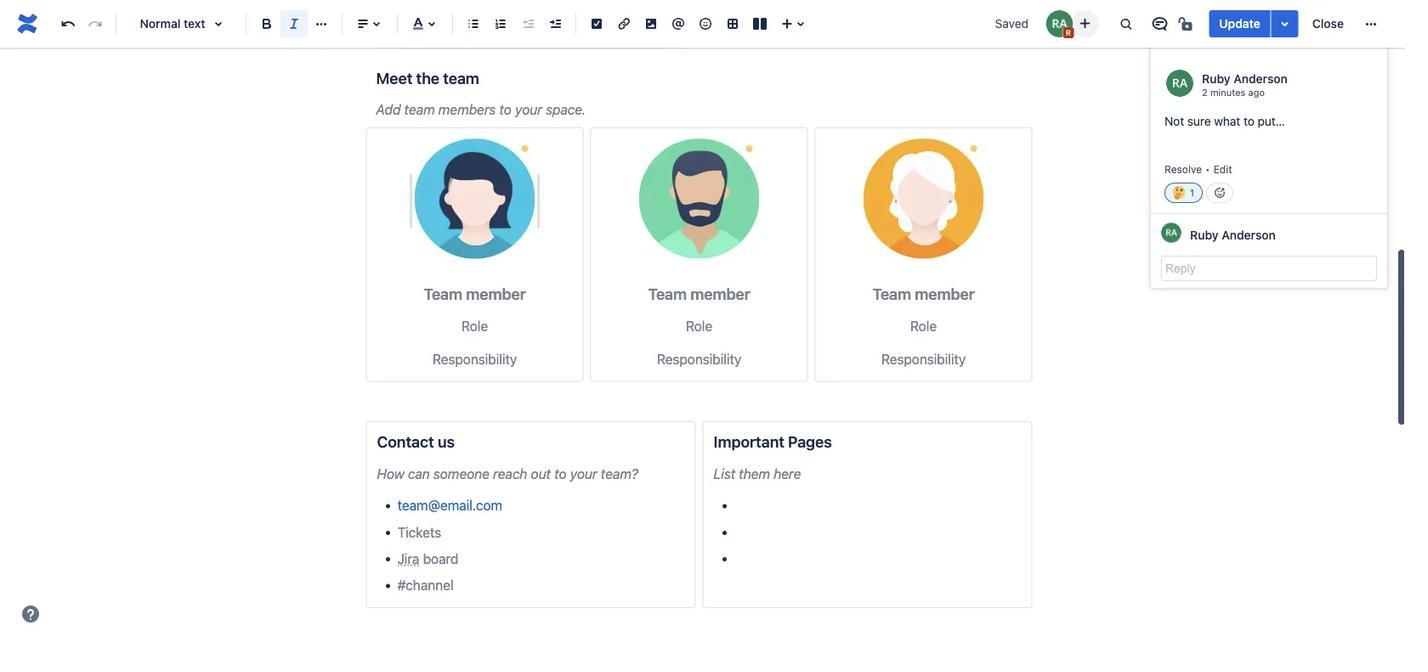 Task type: locate. For each thing, give the bounding box(es) containing it.
1 right 'of'
[[1234, 35, 1239, 49]]

ruby anderson link up ago
[[1202, 71, 1288, 85]]

bullet list ⌘⇧8 image
[[463, 14, 484, 34]]

team member
[[424, 285, 526, 303], [648, 285, 750, 303], [873, 285, 975, 303]]

board
[[423, 551, 459, 567]]

team@email.com link
[[397, 498, 502, 514]]

0 vertical spatial team
[[443, 69, 479, 87]]

3 member from the left
[[915, 285, 975, 303]]

2 role from the left
[[686, 318, 713, 334]]

team
[[424, 285, 463, 303], [648, 285, 687, 303], [873, 285, 911, 303]]

2 horizontal spatial to
[[1244, 114, 1255, 128]]

team?
[[601, 466, 638, 482]]

1 vertical spatial anderson
[[1222, 228, 1276, 242]]

ruby anderson image
[[1046, 10, 1073, 37]]

anderson up reply field
[[1222, 228, 1276, 242]]

ruby anderson link
[[1202, 71, 1288, 85], [1190, 228, 1276, 242]]

normal text button
[[123, 5, 239, 43]]

normal
[[140, 17, 181, 31]]

team
[[443, 69, 479, 87], [404, 102, 435, 118]]

0 horizontal spatial your
[[515, 102, 542, 118]]

no restrictions image
[[1177, 14, 1197, 34]]

adjust update settings image
[[1275, 14, 1295, 34]]

anderson
[[1234, 71, 1288, 85], [1222, 228, 1276, 242]]

0 horizontal spatial 1
[[1189, 187, 1195, 199]]

to
[[499, 102, 512, 118], [1244, 114, 1255, 128], [554, 466, 567, 482]]

previous comment image
[[1161, 33, 1182, 54]]

update
[[1219, 17, 1261, 31]]

0 horizontal spatial to
[[499, 102, 512, 118]]

us
[[438, 433, 455, 452]]

someone
[[433, 466, 490, 482]]

2 horizontal spatial responsibility
[[881, 351, 966, 367]]

1 horizontal spatial responsibility
[[657, 351, 742, 367]]

resolve
[[1165, 163, 1202, 175]]

ruby anderson image left 2
[[1166, 70, 1194, 97]]

your left the space.
[[515, 102, 542, 118]]

ruby down add reaction image
[[1190, 228, 1219, 242]]

ruby for ruby anderson 2 minutes ago
[[1202, 71, 1231, 85]]

emoji image
[[695, 14, 716, 34]]

0 horizontal spatial member
[[466, 285, 526, 303]]

0 horizontal spatial responsibility
[[433, 351, 517, 367]]

0 vertical spatial your
[[515, 102, 542, 118]]

edit
[[1214, 163, 1232, 175]]

out
[[531, 466, 551, 482]]

add
[[376, 102, 401, 118]]

comment by ruby anderson comment
[[1151, 57, 1388, 213]]

2 team from the left
[[648, 285, 687, 303]]

1 horizontal spatial 1
[[1211, 35, 1216, 49]]

1 member from the left
[[466, 285, 526, 303]]

action item image
[[587, 14, 607, 34]]

0 horizontal spatial team
[[424, 285, 463, 303]]

1 horizontal spatial member
[[691, 285, 750, 303]]

2 horizontal spatial role
[[910, 318, 937, 334]]

1 role from the left
[[462, 318, 488, 334]]

0 horizontal spatial team member
[[424, 285, 526, 303]]

members
[[438, 102, 496, 118]]

anderson inside ruby anderson 2 minutes ago
[[1234, 71, 1288, 85]]

2 team member from the left
[[648, 285, 750, 303]]

1 vertical spatial ruby
[[1190, 228, 1219, 242]]

0 vertical spatial ruby anderson link
[[1202, 71, 1288, 85]]

what
[[1214, 114, 1241, 128]]

team right the add
[[404, 102, 435, 118]]

1 button
[[1165, 183, 1203, 203]]

to right out
[[554, 466, 567, 482]]

0 vertical spatial anderson
[[1234, 71, 1288, 85]]

anderson for ruby anderson
[[1222, 228, 1276, 242]]

2 member from the left
[[691, 285, 750, 303]]

list them here
[[714, 466, 801, 482]]

ruby anderson image
[[1166, 70, 1194, 97], [1161, 223, 1182, 243]]

your left team?
[[570, 466, 597, 482]]

ruby anderson image down :thinking: image
[[1161, 223, 1182, 243]]

ruby for ruby anderson
[[1190, 228, 1219, 242]]

indent tab image
[[545, 14, 565, 34]]

text
[[184, 17, 205, 31]]

close button
[[1302, 10, 1354, 37]]

to right what
[[1244, 114, 1255, 128]]

1 horizontal spatial role
[[686, 318, 713, 334]]

link image
[[614, 14, 634, 34]]

here
[[774, 466, 801, 482]]

1 team member from the left
[[424, 285, 526, 303]]

of
[[1219, 35, 1230, 49]]

comment icon image
[[1150, 14, 1170, 34]]

your
[[515, 102, 542, 118], [570, 466, 597, 482]]

meet the team
[[376, 69, 479, 87]]

anderson up ago
[[1234, 71, 1288, 85]]

contact us
[[377, 433, 455, 452]]

1 horizontal spatial your
[[570, 466, 597, 482]]

:thinking: image
[[1172, 186, 1186, 200]]

2 horizontal spatial member
[[915, 285, 975, 303]]

how can someone reach out to your team?
[[377, 466, 638, 482]]

important pages
[[714, 433, 832, 452]]

1
[[1211, 35, 1216, 49], [1234, 35, 1239, 49], [1189, 187, 1195, 199]]

1 horizontal spatial team
[[648, 285, 687, 303]]

0 vertical spatial ruby
[[1202, 71, 1231, 85]]

1 horizontal spatial to
[[554, 466, 567, 482]]

role
[[462, 318, 488, 334], [686, 318, 713, 334], [910, 318, 937, 334]]

2 horizontal spatial team
[[873, 285, 911, 303]]

1 left 'of'
[[1211, 35, 1216, 49]]

1 horizontal spatial team member
[[648, 285, 750, 303]]

ruby anderson
[[1190, 228, 1276, 242]]

1 inside '1' button
[[1189, 187, 1195, 199]]

ruby up 2
[[1202, 71, 1231, 85]]

ruby
[[1202, 71, 1231, 85], [1190, 228, 1219, 242]]

ruby anderson link down add reaction image
[[1190, 228, 1276, 242]]

0 horizontal spatial team
[[404, 102, 435, 118]]

to inside the comment by ruby anderson comment
[[1244, 114, 1255, 128]]

2 horizontal spatial team member
[[873, 285, 975, 303]]

#channel
[[397, 578, 454, 594]]

member
[[466, 285, 526, 303], [691, 285, 750, 303], [915, 285, 975, 303]]

to right members at the top of page
[[499, 102, 512, 118]]

find and replace image
[[1116, 14, 1136, 34]]

0 horizontal spatial role
[[462, 318, 488, 334]]

invite to edit image
[[1075, 13, 1095, 34]]

jira board
[[397, 551, 459, 567]]

ruby inside ruby anderson 2 minutes ago
[[1202, 71, 1231, 85]]

help image
[[20, 604, 41, 625]]

undo ⌘z image
[[58, 14, 78, 34]]

them
[[739, 466, 770, 482]]

2
[[1202, 87, 1208, 98]]

outdent ⇧tab image
[[518, 14, 538, 34]]

reach
[[493, 466, 527, 482]]

responsibility
[[433, 351, 517, 367], [657, 351, 742, 367], [881, 351, 966, 367]]

meet
[[376, 69, 413, 87]]

confluence image
[[14, 10, 41, 37], [14, 10, 41, 37]]

ruby anderson link inside comment
[[1202, 71, 1288, 85]]

close
[[1312, 17, 1344, 31]]

team up members at the top of page
[[443, 69, 479, 87]]

redo ⌘⇧z image
[[85, 14, 105, 34]]

:thinking: image
[[1172, 186, 1186, 200]]

2 horizontal spatial 1
[[1234, 35, 1239, 49]]

1 right :thinking: icon
[[1189, 187, 1195, 199]]

2 responsibility from the left
[[657, 351, 742, 367]]

how
[[377, 466, 404, 482]]

align left image
[[353, 14, 373, 34]]



Task type: vqa. For each thing, say whether or not it's contained in the screenshot.
Saved at top
yes



Task type: describe. For each thing, give the bounding box(es) containing it.
1 for 1 of 1
[[1211, 35, 1216, 49]]

bold ⌘b image
[[257, 14, 277, 34]]

not sure what to put…
[[1165, 114, 1285, 128]]

sure
[[1188, 114, 1211, 128]]

1 vertical spatial ruby anderson link
[[1190, 228, 1276, 242]]

saved
[[995, 17, 1029, 31]]

ago
[[1249, 87, 1265, 98]]

mention image
[[668, 14, 689, 34]]

can
[[408, 466, 430, 482]]

1 for 1
[[1189, 187, 1195, 199]]

contact
[[377, 433, 434, 452]]

add team members to your space.
[[376, 102, 586, 118]]

Reply field
[[1161, 256, 1377, 281]]

1 vertical spatial team
[[404, 102, 435, 118]]

1 team from the left
[[424, 285, 463, 303]]

put…
[[1258, 114, 1285, 128]]

pages
[[788, 433, 832, 452]]

important
[[714, 433, 785, 452]]

1 vertical spatial your
[[570, 466, 597, 482]]

minutes
[[1211, 87, 1246, 98]]

3 role from the left
[[910, 318, 937, 334]]

close icon image
[[1359, 37, 1372, 50]]

add reaction image
[[1213, 186, 1227, 200]]

layouts image
[[750, 14, 770, 34]]

to for what
[[1244, 114, 1255, 128]]

more formatting image
[[311, 14, 332, 34]]

numbered list ⌘⇧7 image
[[491, 14, 511, 34]]

1 of 1
[[1211, 35, 1239, 49]]

1 vertical spatial ruby anderson image
[[1161, 223, 1182, 243]]

ruby anderson 2 minutes ago
[[1202, 71, 1288, 98]]

update button
[[1209, 10, 1271, 37]]

italic ⌘i image
[[284, 14, 304, 34]]

jira
[[397, 551, 420, 567]]

table image
[[723, 14, 743, 34]]

to for members
[[499, 102, 512, 118]]

space.
[[546, 102, 586, 118]]

add image, video, or file image
[[641, 14, 661, 34]]

3 team from the left
[[873, 285, 911, 303]]

edit button
[[1214, 163, 1232, 175]]

not
[[1165, 114, 1184, 128]]

the
[[416, 69, 440, 87]]

resolve button
[[1165, 161, 1202, 177]]

list
[[714, 466, 735, 482]]

anderson for ruby anderson 2 minutes ago
[[1234, 71, 1288, 85]]

tickets
[[397, 524, 441, 541]]

next comment image
[[1182, 33, 1202, 54]]

team@email.com
[[397, 498, 502, 514]]

0 vertical spatial ruby anderson image
[[1166, 70, 1194, 97]]

3 team member from the left
[[873, 285, 975, 303]]

1 responsibility from the left
[[433, 351, 517, 367]]

1 horizontal spatial team
[[443, 69, 479, 87]]

normal text
[[140, 17, 205, 31]]

3 responsibility from the left
[[881, 351, 966, 367]]

more image
[[1361, 14, 1382, 34]]



